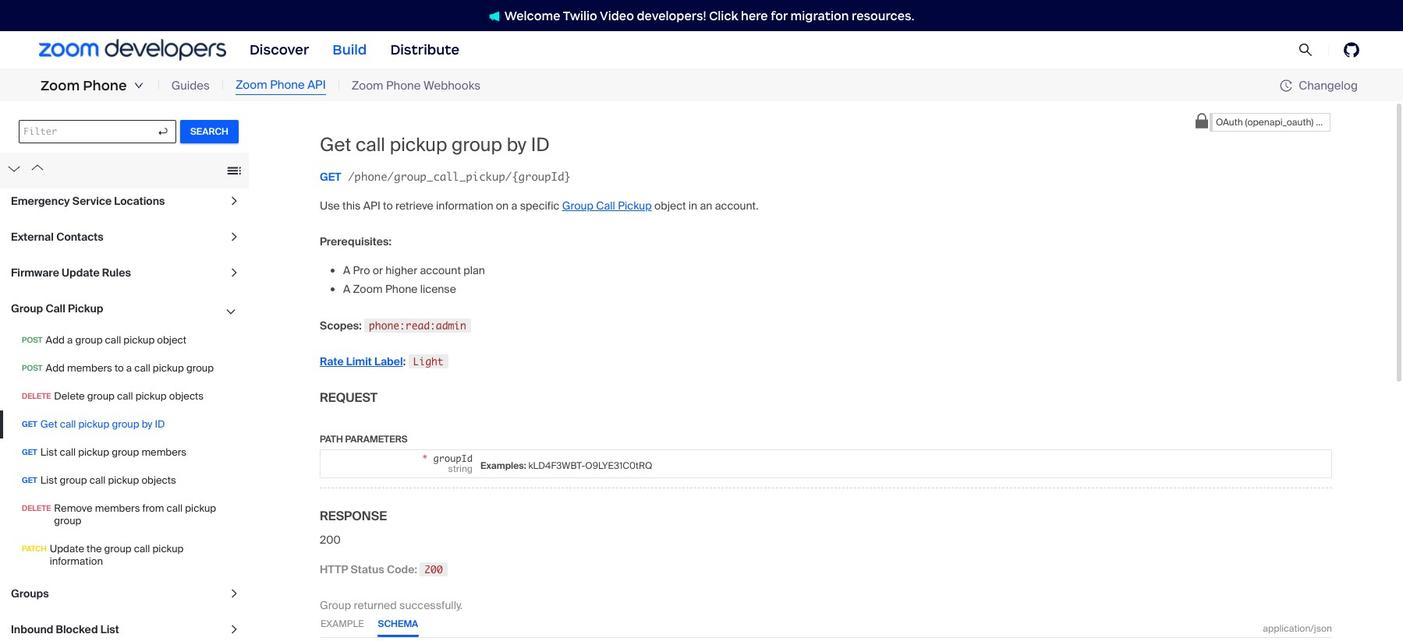 Task type: describe. For each thing, give the bounding box(es) containing it.
resources.
[[852, 8, 914, 23]]

response
[[320, 508, 387, 525]]

phone for zoom phone
[[83, 77, 127, 94]]

welcome twilio video developers! click here for migration resources.
[[504, 8, 914, 23]]

twilio
[[563, 8, 597, 23]]

webhooks
[[424, 78, 481, 93]]

zoom for zoom phone
[[41, 77, 80, 94]]

zoom developer logo image
[[39, 39, 226, 61]]

zoom phone api
[[236, 77, 326, 93]]

successfully.
[[399, 599, 463, 613]]

history image
[[1280, 80, 1293, 92]]

search image
[[1299, 43, 1313, 57]]

notification image
[[489, 11, 504, 22]]

welcome
[[504, 8, 561, 23]]

0 vertical spatial 200
[[320, 533, 341, 547]]

code:
[[387, 563, 417, 577]]

path
[[320, 433, 343, 446]]

phone for zoom phone api
[[270, 77, 305, 93]]

group
[[320, 599, 351, 613]]

welcome twilio video developers! click here for migration resources. link
[[473, 7, 930, 24]]

developers!
[[637, 8, 706, 23]]

path parameters
[[320, 433, 408, 446]]

zoom phone
[[41, 77, 127, 94]]

http
[[320, 563, 348, 577]]

guides link
[[171, 77, 210, 95]]



Task type: locate. For each thing, give the bounding box(es) containing it.
phone left api
[[270, 77, 305, 93]]

0 horizontal spatial phone
[[83, 77, 127, 94]]

zoom
[[41, 77, 80, 94], [236, 77, 267, 93], [352, 78, 383, 93]]

github image
[[1344, 42, 1360, 58], [1344, 42, 1360, 58]]

parameters
[[345, 433, 408, 446]]

migration
[[791, 8, 849, 23]]

changelog
[[1299, 78, 1358, 93]]

1 horizontal spatial phone
[[270, 77, 305, 93]]

zoom for zoom phone api
[[236, 77, 267, 93]]

zoom for zoom phone webhooks
[[352, 78, 383, 93]]

search image
[[1299, 43, 1313, 57]]

1 horizontal spatial zoom
[[236, 77, 267, 93]]

1 zoom from the left
[[41, 77, 80, 94]]

1 horizontal spatial 200
[[425, 564, 443, 576]]

guides
[[171, 78, 210, 93]]

200
[[320, 533, 341, 547], [425, 564, 443, 576]]

200 up http
[[320, 533, 341, 547]]

1 phone from the left
[[83, 77, 127, 94]]

3 phone from the left
[[386, 78, 421, 93]]

click
[[709, 8, 738, 23]]

down image
[[134, 81, 143, 90]]

1 vertical spatial 200
[[425, 564, 443, 576]]

0 horizontal spatial zoom
[[41, 77, 80, 94]]

zoom phone webhooks link
[[352, 77, 481, 95]]

0 horizontal spatial 200
[[320, 533, 341, 547]]

phone for zoom phone webhooks
[[386, 78, 421, 93]]

video
[[600, 8, 634, 23]]

here
[[741, 8, 768, 23]]

request
[[320, 390, 378, 406]]

zoom phone webhooks
[[352, 78, 481, 93]]

3 zoom from the left
[[352, 78, 383, 93]]

200 inside http status code: 200
[[425, 564, 443, 576]]

changelog link
[[1280, 78, 1358, 93]]

2 horizontal spatial phone
[[386, 78, 421, 93]]

phone left webhooks at the top left of page
[[386, 78, 421, 93]]

http status code: 200
[[320, 563, 443, 577]]

phone left down icon
[[83, 77, 127, 94]]

2 horizontal spatial zoom
[[352, 78, 383, 93]]

group returned successfully.
[[320, 599, 463, 613]]

2 zoom from the left
[[236, 77, 267, 93]]

zoom phone api link
[[236, 77, 326, 95]]

2 phone from the left
[[270, 77, 305, 93]]

200 right the code:
[[425, 564, 443, 576]]

returned
[[354, 599, 397, 613]]

for
[[771, 8, 788, 23]]

api
[[308, 77, 326, 93]]

phone
[[83, 77, 127, 94], [270, 77, 305, 93], [386, 78, 421, 93]]

status
[[351, 563, 384, 577]]

history image
[[1280, 80, 1299, 92]]

notification image
[[489, 11, 500, 22]]



Task type: vqa. For each thing, say whether or not it's contained in the screenshot.
the Phone within the "zoom phone webhooks" link
no



